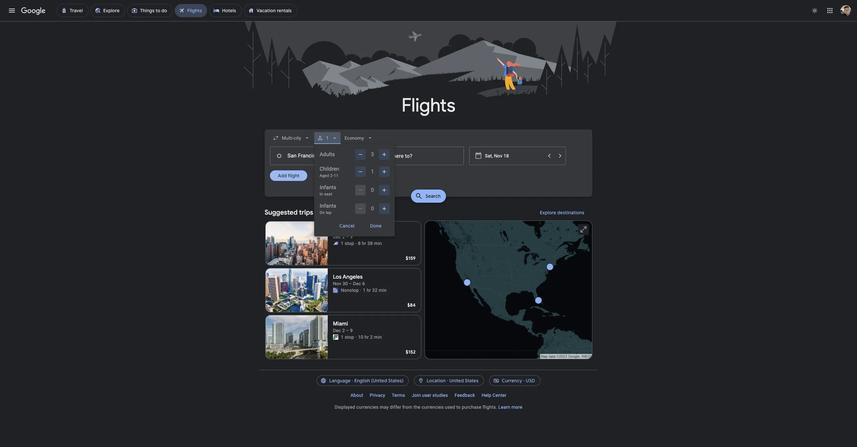 Task type: describe. For each thing, give the bounding box(es) containing it.
suggested
[[265, 209, 298, 217]]

more
[[512, 405, 523, 410]]

10 hr 2 min
[[358, 335, 382, 340]]

2-
[[330, 173, 334, 178]]

159 US dollars text field
[[406, 255, 416, 261]]

(united
[[371, 378, 387, 384]]

done
[[370, 223, 382, 229]]

main menu image
[[8, 7, 16, 15]]

explore destinations
[[540, 210, 585, 216]]

min for los angeles
[[379, 288, 387, 293]]

learn more link
[[498, 405, 523, 410]]

nonstop
[[341, 288, 359, 293]]

2 currencies from the left
[[422, 405, 444, 410]]

1 hr 32 min
[[363, 288, 387, 293]]

suggested trips from san francisco
[[265, 209, 373, 217]]

join user studies
[[412, 393, 448, 398]]

miami dec 2 – 9
[[333, 321, 353, 333]]

feedback
[[455, 393, 475, 398]]

nov
[[333, 281, 341, 287]]

language
[[329, 378, 351, 384]]

stop for york
[[345, 241, 354, 246]]

united
[[449, 378, 464, 384]]

aged
[[320, 173, 329, 178]]

search
[[426, 193, 441, 199]]

1 down 6
[[363, 288, 366, 293]]

min for new york
[[374, 241, 382, 246]]

the
[[414, 405, 420, 410]]

6
[[362, 281, 365, 287]]

1 currencies from the left
[[356, 405, 379, 410]]

cancel button
[[331, 221, 362, 231]]

hr for miami
[[365, 335, 369, 340]]

0 for infants in seat
[[371, 187, 374, 193]]

seat
[[324, 192, 332, 197]]

displayed currencies may differ from the currencies used to purchase flights. learn more
[[335, 405, 523, 410]]

infants for infants on lap
[[320, 203, 336, 209]]

hr for new york
[[362, 241, 366, 246]]

dec inside the new york dec 2 – 9
[[333, 234, 341, 240]]

location
[[427, 378, 446, 384]]

united states
[[449, 378, 479, 384]]

38
[[367, 241, 373, 246]]

change appearance image
[[807, 3, 823, 19]]

on
[[320, 211, 325, 215]]

english
[[354, 378, 370, 384]]

1 button
[[314, 130, 341, 146]]

feedback link
[[451, 390, 478, 401]]

help center link
[[478, 390, 510, 401]]

children
[[320, 166, 339, 172]]

32
[[372, 288, 378, 293]]

min for miami
[[374, 335, 382, 340]]

1 stop for dec
[[341, 335, 354, 340]]

children aged 2-11
[[320, 166, 339, 178]]

learn
[[498, 405, 510, 410]]

differ
[[390, 405, 401, 410]]

done button
[[362, 221, 390, 231]]

states)
[[388, 378, 404, 384]]

30 – dec
[[343, 281, 361, 287]]

1 right 'frontier' image
[[341, 335, 344, 340]]

lap
[[326, 211, 332, 215]]

san
[[331, 209, 342, 217]]

2 – 9 inside the new york dec 2 – 9
[[342, 234, 353, 240]]

miami
[[333, 321, 348, 327]]

user
[[422, 393, 431, 398]]

los angeles nov 30 – dec 6
[[333, 274, 365, 287]]

Flight search field
[[259, 130, 598, 237]]

search button
[[411, 190, 446, 203]]

add flight
[[278, 173, 300, 179]]

number of passengers dialog
[[314, 144, 395, 237]]

1 right frontier and spirit icon
[[341, 241, 344, 246]]

angeles
[[343, 274, 363, 281]]

add
[[278, 173, 287, 179]]

2
[[370, 335, 373, 340]]

new
[[333, 227, 344, 234]]

Where to? text field
[[368, 147, 464, 165]]

1 horizontal spatial from
[[402, 405, 413, 410]]

displayed
[[335, 405, 355, 410]]



Task type: locate. For each thing, give the bounding box(es) containing it.
in
[[320, 192, 323, 197]]

dec up 'frontier' image
[[333, 328, 341, 333]]

0 vertical spatial dec
[[333, 234, 341, 240]]

1 vertical spatial  image
[[360, 287, 362, 294]]

infants
[[320, 184, 336, 191], [320, 203, 336, 209]]

stop
[[345, 241, 354, 246], [345, 335, 354, 340]]

2 infants from the top
[[320, 203, 336, 209]]

1 vertical spatial min
[[379, 288, 387, 293]]

1 stop for york
[[341, 241, 354, 246]]

2 – 9 inside the miami dec 2 – 9
[[342, 328, 353, 333]]

0 horizontal spatial currencies
[[356, 405, 379, 410]]

hr right 8
[[362, 241, 366, 246]]

0 up 'done'
[[371, 206, 374, 212]]

dec inside the miami dec 2 – 9
[[333, 328, 341, 333]]

2 stop from the top
[[345, 335, 354, 340]]

states
[[465, 378, 479, 384]]

infants for infants in seat
[[320, 184, 336, 191]]

11
[[334, 173, 339, 178]]

0 vertical spatial stop
[[345, 241, 354, 246]]

 image for los angeles
[[360, 287, 362, 294]]

2 2 – 9 from the top
[[342, 328, 353, 333]]

84 US dollars text field
[[407, 302, 416, 308]]

from inside region
[[315, 209, 330, 217]]

0 vertical spatial 1 stop
[[341, 241, 354, 246]]

frontier image
[[333, 335, 338, 340]]

2 vertical spatial hr
[[365, 335, 369, 340]]

dec up frontier and spirit icon
[[333, 234, 341, 240]]

2 – 9 down miami
[[342, 328, 353, 333]]

hr left 32
[[367, 288, 371, 293]]

0 vertical spatial infants
[[320, 184, 336, 191]]

1 inside number of passengers dialog
[[371, 169, 374, 175]]

help center
[[482, 393, 507, 398]]

2 vertical spatial min
[[374, 335, 382, 340]]

0 up francisco
[[371, 187, 374, 193]]

join
[[412, 393, 421, 398]]

min right the 38
[[374, 241, 382, 246]]

Departure text field
[[485, 147, 544, 165]]

0 vertical spatial  image
[[356, 240, 357, 247]]

hr
[[362, 241, 366, 246], [367, 288, 371, 293], [365, 335, 369, 340]]

cancel
[[339, 223, 354, 229]]

trips
[[299, 209, 313, 217]]

usd
[[526, 378, 535, 384]]

studies
[[433, 393, 448, 398]]

from left the
[[402, 405, 413, 410]]

 image left 8
[[356, 240, 357, 247]]

1 horizontal spatial  image
[[360, 287, 362, 294]]

privacy
[[370, 393, 385, 398]]

$159
[[406, 255, 416, 261]]

1 0 from the top
[[371, 187, 374, 193]]

1 vertical spatial dec
[[333, 328, 341, 333]]

francisco
[[344, 209, 373, 217]]

join user studies link
[[409, 390, 451, 401]]

adults
[[320, 151, 335, 158]]

english (united states)
[[354, 378, 404, 384]]

0 vertical spatial hr
[[362, 241, 366, 246]]

destinations
[[557, 210, 585, 216]]

0 horizontal spatial from
[[315, 209, 330, 217]]

center
[[493, 393, 507, 398]]

1 vertical spatial hr
[[367, 288, 371, 293]]

1 inside popup button
[[326, 135, 329, 141]]

min
[[374, 241, 382, 246], [379, 288, 387, 293], [374, 335, 382, 340]]

2 – 9
[[342, 234, 353, 240], [342, 328, 353, 333]]

terms
[[392, 393, 405, 398]]

stop left 8
[[345, 241, 354, 246]]

$84
[[407, 302, 416, 308]]

8
[[358, 241, 361, 246]]

None field
[[270, 132, 313, 144], [342, 132, 376, 144], [270, 132, 313, 144], [342, 132, 376, 144]]

8 hr 38 min
[[358, 241, 382, 246]]

1 vertical spatial 1 stop
[[341, 335, 354, 340]]

explore destinations button
[[532, 205, 593, 221]]

min right 32
[[379, 288, 387, 293]]

help
[[482, 393, 491, 398]]

1
[[326, 135, 329, 141], [371, 169, 374, 175], [341, 241, 344, 246], [363, 288, 366, 293], [341, 335, 344, 340]]

hr for los angeles
[[367, 288, 371, 293]]

about link
[[347, 390, 367, 401]]

0 vertical spatial min
[[374, 241, 382, 246]]

flight
[[288, 173, 300, 179]]

united image
[[333, 288, 338, 293]]

los
[[333, 274, 342, 281]]

1 dec from the top
[[333, 234, 341, 240]]

0
[[371, 187, 374, 193], [371, 206, 374, 212]]

0 vertical spatial 0
[[371, 187, 374, 193]]

from left san
[[315, 209, 330, 217]]

 image
[[356, 334, 357, 341]]

flights.
[[483, 405, 497, 410]]

1 down 3
[[371, 169, 374, 175]]

currencies down the privacy
[[356, 405, 379, 410]]

152 US dollars text field
[[406, 349, 416, 355]]

min right 2
[[374, 335, 382, 340]]

new york dec 2 – 9
[[333, 227, 356, 240]]

2 dec from the top
[[333, 328, 341, 333]]

0 vertical spatial from
[[315, 209, 330, 217]]

1 stop
[[341, 241, 354, 246], [341, 335, 354, 340]]

about
[[351, 393, 363, 398]]

to
[[456, 405, 461, 410]]

1 vertical spatial 2 – 9
[[342, 328, 353, 333]]

0 for infants on lap
[[371, 206, 374, 212]]

2 0 from the top
[[371, 206, 374, 212]]

infants up lap
[[320, 203, 336, 209]]

infants in seat
[[320, 184, 336, 197]]

dec
[[333, 234, 341, 240], [333, 328, 341, 333]]

1 vertical spatial stop
[[345, 335, 354, 340]]

1 stop down the new york dec 2 – 9
[[341, 241, 354, 246]]

1 up adults
[[326, 135, 329, 141]]

currency
[[502, 378, 522, 384]]

from
[[315, 209, 330, 217], [402, 405, 413, 410]]

1 horizontal spatial currencies
[[422, 405, 444, 410]]

10
[[358, 335, 363, 340]]

frontier and spirit image
[[333, 241, 338, 246]]

1 vertical spatial infants
[[320, 203, 336, 209]]

purchase
[[462, 405, 481, 410]]

stop left 10
[[345, 335, 354, 340]]

may
[[380, 405, 389, 410]]

suggested trips from san francisco region
[[265, 205, 593, 362]]

 image right nonstop
[[360, 287, 362, 294]]

0 horizontal spatial  image
[[356, 240, 357, 247]]

1 stop from the top
[[345, 241, 354, 246]]

hr left 2
[[365, 335, 369, 340]]

1 vertical spatial 0
[[371, 206, 374, 212]]

stop for dec
[[345, 335, 354, 340]]

1 2 – 9 from the top
[[342, 234, 353, 240]]

privacy link
[[367, 390, 389, 401]]

infants on lap
[[320, 203, 336, 215]]

explore
[[540, 210, 556, 216]]

add flight button
[[270, 171, 307, 181]]

flights
[[402, 94, 456, 117]]

york
[[345, 227, 356, 234]]

infants up seat at top
[[320, 184, 336, 191]]

currencies down join user studies link on the bottom of page
[[422, 405, 444, 410]]

3
[[371, 151, 374, 158]]

terms link
[[389, 390, 409, 401]]

0 vertical spatial 2 – 9
[[342, 234, 353, 240]]

1 stop down the miami dec 2 – 9
[[341, 335, 354, 340]]

1 infants from the top
[[320, 184, 336, 191]]

$152
[[406, 349, 416, 355]]

 image for new york
[[356, 240, 357, 247]]

 image
[[356, 240, 357, 247], [360, 287, 362, 294]]

2 – 9 down 'york'
[[342, 234, 353, 240]]

2 1 stop from the top
[[341, 335, 354, 340]]

1 vertical spatial from
[[402, 405, 413, 410]]

used
[[445, 405, 455, 410]]

currencies
[[356, 405, 379, 410], [422, 405, 444, 410]]

1 1 stop from the top
[[341, 241, 354, 246]]



Task type: vqa. For each thing, say whether or not it's contained in the screenshot.
– inside the 5:22 PM – 8:55 PM + 1
no



